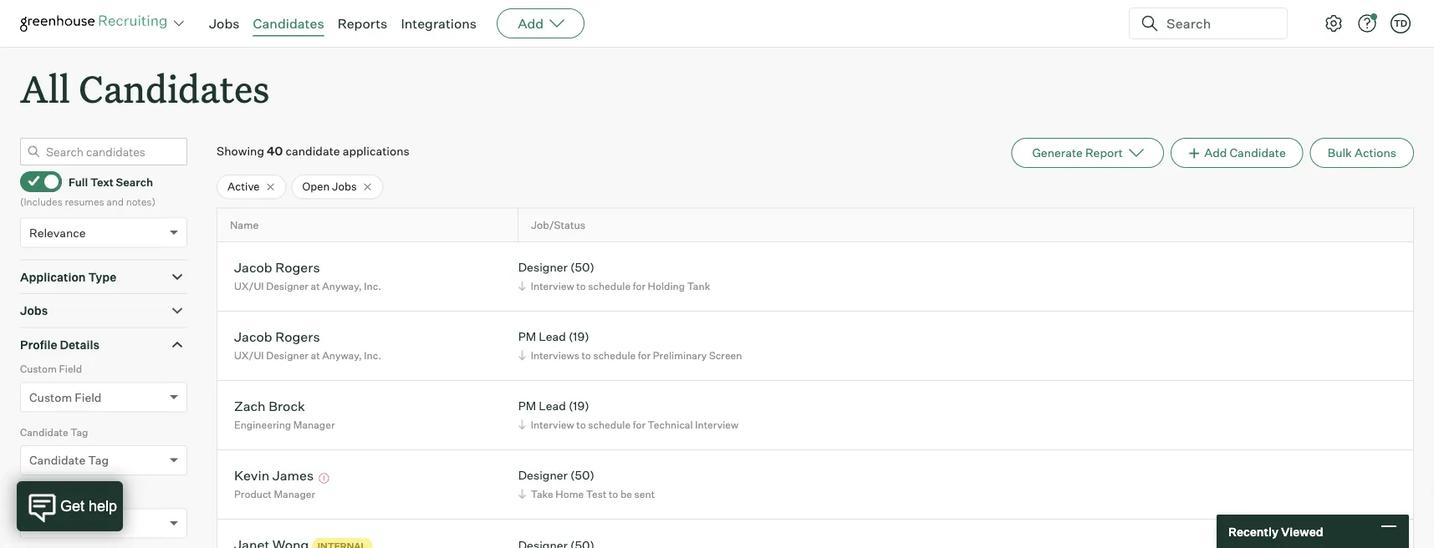 Task type: describe. For each thing, give the bounding box(es) containing it.
add candidate link
[[1171, 138, 1304, 168]]

1 horizontal spatial jobs
[[209, 15, 240, 32]]

candidate tag element
[[20, 425, 187, 488]]

jacob rogers ux/ui designer at anyway, inc. for pm
[[234, 328, 381, 362]]

td button
[[1391, 13, 1411, 33]]

james
[[272, 467, 314, 484]]

to inside "designer (50) interview to schedule for holding tank"
[[576, 280, 586, 292]]

manager inside zach brock engineering manager
[[293, 419, 335, 431]]

schedule inside "designer (50) interview to schedule for holding tank"
[[588, 280, 631, 292]]

jacob rogers ux/ui designer at anyway, inc. for designer
[[234, 259, 381, 292]]

relevance
[[29, 226, 86, 240]]

profile details
[[20, 338, 99, 352]]

add for add candidate
[[1204, 146, 1227, 160]]

zach
[[234, 398, 266, 415]]

(50) for designer (50) take home test to be sent
[[570, 468, 595, 483]]

td button
[[1387, 10, 1414, 37]]

pm for zach brock
[[518, 399, 536, 414]]

reports link
[[338, 15, 388, 32]]

to inside designer (50) take home test to be sent
[[609, 488, 618, 501]]

zach brock engineering manager
[[234, 398, 335, 431]]

candidates link
[[253, 15, 324, 32]]

custom field element
[[20, 361, 187, 425]]

kevin
[[234, 467, 269, 484]]

1 vertical spatial custom
[[29, 390, 72, 405]]

interview inside "designer (50) interview to schedule for holding tank"
[[531, 280, 574, 292]]

to inside pm lead (19) interview to schedule for technical interview
[[576, 419, 586, 431]]

application
[[20, 270, 86, 285]]

kevin james has been in take home test for more than 7 days image
[[317, 474, 332, 484]]

profile
[[20, 338, 57, 352]]

anyway, for pm
[[322, 349, 362, 362]]

1 vertical spatial status
[[29, 517, 65, 531]]

generate report button
[[1011, 138, 1164, 168]]

2 vertical spatial candidate
[[29, 453, 86, 468]]

(includes
[[20, 195, 63, 208]]

tank
[[687, 280, 710, 292]]

details
[[60, 338, 99, 352]]

for for jacob rogers
[[638, 349, 651, 362]]

brock
[[269, 398, 305, 415]]

product
[[234, 488, 272, 501]]

job/status
[[531, 219, 586, 232]]

jacob rogers link for pm
[[234, 328, 320, 348]]

notes)
[[126, 195, 155, 208]]

pm lead (19) interview to schedule for technical interview
[[518, 399, 739, 431]]

ux/ui for designer (50)
[[234, 280, 264, 292]]

interviews to schedule for preliminary screen link
[[516, 348, 746, 364]]

1 vertical spatial candidate tag
[[29, 453, 109, 468]]

name
[[230, 219, 259, 232]]

open
[[302, 180, 330, 193]]

inc. for designer (50)
[[364, 280, 381, 292]]

designer (50) take home test to be sent
[[518, 468, 655, 501]]

pm lead (19) interviews to schedule for preliminary screen
[[518, 330, 742, 362]]

add for add
[[518, 15, 544, 32]]

applications
[[343, 144, 410, 159]]

technical
[[648, 419, 693, 431]]

report
[[1085, 146, 1123, 160]]

(50) for designer (50) interview to schedule for holding tank
[[570, 260, 595, 275]]

designer inside "designer (50) interview to schedule for holding tank"
[[518, 260, 568, 275]]

checkmark image
[[28, 175, 40, 187]]

to inside pm lead (19) interviews to schedule for preliminary screen
[[582, 349, 591, 362]]

jacob for pm
[[234, 328, 272, 345]]

1 vertical spatial field
[[75, 390, 102, 405]]

open jobs
[[302, 180, 357, 193]]

all
[[20, 64, 70, 113]]

1 vertical spatial tag
[[88, 453, 109, 468]]

engineering
[[234, 419, 291, 431]]

(19) for zach brock
[[569, 399, 589, 414]]

ux/ui for pm lead (19)
[[234, 349, 264, 362]]

for inside "designer (50) interview to schedule for holding tank"
[[633, 280, 646, 292]]

generate
[[1032, 146, 1083, 160]]

relevance option
[[29, 226, 86, 240]]

1 vertical spatial manager
[[274, 488, 315, 501]]

candidate reports are now available! apply filters and select "view in app" element
[[1011, 138, 1164, 168]]

inc. for pm lead (19)
[[364, 349, 381, 362]]

0 vertical spatial custom field
[[20, 363, 82, 376]]

configure image
[[1324, 13, 1344, 33]]



Task type: locate. For each thing, give the bounding box(es) containing it.
screen
[[709, 349, 742, 362]]

jacob rogers ux/ui designer at anyway, inc. up the brock
[[234, 328, 381, 362]]

jacob for designer
[[234, 259, 272, 276]]

1 (19) from the top
[[569, 330, 589, 344]]

home
[[556, 488, 584, 501]]

0 vertical spatial status
[[20, 489, 51, 502]]

0 vertical spatial pm
[[518, 330, 536, 344]]

(19) up interview to schedule for technical interview "link"
[[569, 399, 589, 414]]

(19) inside pm lead (19) interviews to schedule for preliminary screen
[[569, 330, 589, 344]]

interview right technical
[[695, 419, 739, 431]]

1 vertical spatial ux/ui
[[234, 349, 264, 362]]

pm inside pm lead (19) interview to schedule for technical interview
[[518, 399, 536, 414]]

preliminary
[[653, 349, 707, 362]]

1 vertical spatial candidates
[[79, 64, 270, 113]]

tag down custom field element
[[70, 426, 88, 439]]

designer inside designer (50) take home test to be sent
[[518, 468, 568, 483]]

for left preliminary
[[638, 349, 651, 362]]

0 vertical spatial candidates
[[253, 15, 324, 32]]

0 vertical spatial jobs
[[209, 15, 240, 32]]

jacob rogers ux/ui designer at anyway, inc.
[[234, 259, 381, 292], [234, 328, 381, 362]]

1 vertical spatial candidate
[[20, 426, 68, 439]]

to left 'be'
[[609, 488, 618, 501]]

ux/ui
[[234, 280, 264, 292], [234, 349, 264, 362]]

bulk actions
[[1328, 146, 1397, 160]]

interview down job/status
[[531, 280, 574, 292]]

designer
[[518, 260, 568, 275], [266, 280, 309, 292], [266, 349, 309, 362], [518, 468, 568, 483]]

lead for zach brock
[[539, 399, 566, 414]]

0 vertical spatial candidate tag
[[20, 426, 88, 439]]

designer (50) interview to schedule for holding tank
[[518, 260, 710, 292]]

Search candidates field
[[20, 138, 187, 166]]

0 vertical spatial inc.
[[364, 280, 381, 292]]

0 vertical spatial tag
[[70, 426, 88, 439]]

text
[[90, 175, 114, 189]]

2 (19) from the top
[[569, 399, 589, 414]]

for for zach brock
[[633, 419, 646, 431]]

schedule inside pm lead (19) interview to schedule for technical interview
[[588, 419, 631, 431]]

take
[[531, 488, 553, 501]]

2 jacob rogers link from the top
[[234, 328, 320, 348]]

interview up designer (50) take home test to be sent
[[531, 419, 574, 431]]

to down job/status
[[576, 280, 586, 292]]

schedule inside pm lead (19) interviews to schedule for preliminary screen
[[593, 349, 636, 362]]

interview to schedule for holding tank link
[[516, 278, 714, 294]]

candidate down custom field element
[[20, 426, 68, 439]]

custom down 'profile'
[[20, 363, 57, 376]]

1 vertical spatial schedule
[[593, 349, 636, 362]]

kevin james link
[[234, 467, 314, 486]]

lead for jacob rogers
[[539, 330, 566, 344]]

full text search (includes resumes and notes)
[[20, 175, 155, 208]]

take home test to be sent link
[[516, 486, 659, 502]]

0 horizontal spatial jobs
[[20, 304, 48, 318]]

schedule right the interviews
[[593, 349, 636, 362]]

pm up the interviews
[[518, 330, 536, 344]]

1 vertical spatial jacob rogers ux/ui designer at anyway, inc.
[[234, 328, 381, 362]]

2 ux/ui from the top
[[234, 349, 264, 362]]

candidate up 'status' element
[[29, 453, 86, 468]]

candidate
[[1230, 146, 1286, 160], [20, 426, 68, 439], [29, 453, 86, 468]]

(50) up take home test to be sent link
[[570, 468, 595, 483]]

custom down "profile details" at the left bottom
[[29, 390, 72, 405]]

0 vertical spatial manager
[[293, 419, 335, 431]]

zach brock link
[[234, 398, 305, 417]]

interviews
[[531, 349, 579, 362]]

0 vertical spatial (19)
[[569, 330, 589, 344]]

1 anyway, from the top
[[322, 280, 362, 292]]

(19)
[[569, 330, 589, 344], [569, 399, 589, 414]]

2 pm from the top
[[518, 399, 536, 414]]

jacob rogers link up the brock
[[234, 328, 320, 348]]

1 jacob from the top
[[234, 259, 272, 276]]

bulk
[[1328, 146, 1352, 160]]

1 vertical spatial for
[[638, 349, 651, 362]]

status element
[[20, 488, 187, 549]]

custom field
[[20, 363, 82, 376], [29, 390, 102, 405]]

2 jacob from the top
[[234, 328, 272, 345]]

to up designer (50) take home test to be sent
[[576, 419, 586, 431]]

manager down the brock
[[293, 419, 335, 431]]

jobs link
[[209, 15, 240, 32]]

rogers
[[275, 259, 320, 276], [275, 328, 320, 345]]

generate report
[[1032, 146, 1123, 160]]

to
[[576, 280, 586, 292], [582, 349, 591, 362], [576, 419, 586, 431], [609, 488, 618, 501]]

0 vertical spatial jacob rogers link
[[234, 259, 320, 278]]

1 (50) from the top
[[570, 260, 595, 275]]

pm
[[518, 330, 536, 344], [518, 399, 536, 414]]

application type
[[20, 270, 116, 285]]

1 jacob rogers link from the top
[[234, 259, 320, 278]]

schedule left technical
[[588, 419, 631, 431]]

switch applications image
[[172, 15, 186, 32]]

1 ux/ui from the top
[[234, 280, 264, 292]]

jacob rogers link down name
[[234, 259, 320, 278]]

2 vertical spatial schedule
[[588, 419, 631, 431]]

(50)
[[570, 260, 595, 275], [570, 468, 595, 483]]

be
[[620, 488, 632, 501]]

1 pm from the top
[[518, 330, 536, 344]]

1 vertical spatial jacob rogers link
[[234, 328, 320, 348]]

0 vertical spatial at
[[311, 280, 320, 292]]

(19) inside pm lead (19) interview to schedule for technical interview
[[569, 399, 589, 414]]

to right the interviews
[[582, 349, 591, 362]]

for inside pm lead (19) interview to schedule for technical interview
[[633, 419, 646, 431]]

candidate
[[286, 144, 340, 159]]

schedule for rogers
[[593, 349, 636, 362]]

sent
[[634, 488, 655, 501]]

viewed
[[1281, 525, 1323, 539]]

ux/ui down name
[[234, 280, 264, 292]]

0 horizontal spatial add
[[518, 15, 544, 32]]

resumes
[[65, 195, 104, 208]]

at for designer (50)
[[311, 280, 320, 292]]

for
[[633, 280, 646, 292], [638, 349, 651, 362], [633, 419, 646, 431]]

active
[[227, 180, 260, 193]]

kevin james
[[234, 467, 314, 484]]

0 vertical spatial candidate
[[1230, 146, 1286, 160]]

ux/ui up zach
[[234, 349, 264, 362]]

for left technical
[[633, 419, 646, 431]]

pm for jacob rogers
[[518, 330, 536, 344]]

schedule
[[588, 280, 631, 292], [593, 349, 636, 362], [588, 419, 631, 431]]

1 vertical spatial (50)
[[570, 468, 595, 483]]

1 vertical spatial inc.
[[364, 349, 381, 362]]

(19) for jacob rogers
[[569, 330, 589, 344]]

1 horizontal spatial add
[[1204, 146, 1227, 160]]

lead down the interviews
[[539, 399, 566, 414]]

type
[[88, 270, 116, 285]]

recently
[[1229, 525, 1279, 539]]

2 horizontal spatial jobs
[[332, 180, 357, 193]]

1 vertical spatial (19)
[[569, 399, 589, 414]]

inc.
[[364, 280, 381, 292], [364, 349, 381, 362]]

1 vertical spatial at
[[311, 349, 320, 362]]

actions
[[1355, 146, 1397, 160]]

add button
[[497, 8, 585, 38]]

0 vertical spatial jacob rogers ux/ui designer at anyway, inc.
[[234, 259, 381, 292]]

test
[[586, 488, 607, 501]]

2 inc. from the top
[[364, 349, 381, 362]]

interview
[[531, 280, 574, 292], [531, 419, 574, 431], [695, 419, 739, 431]]

candidate left bulk
[[1230, 146, 1286, 160]]

0 vertical spatial field
[[59, 363, 82, 376]]

all candidates
[[20, 64, 270, 113]]

search
[[116, 175, 153, 189]]

2 rogers from the top
[[275, 328, 320, 345]]

jobs up 'profile'
[[20, 304, 48, 318]]

lead up the interviews
[[539, 330, 566, 344]]

integrations
[[401, 15, 477, 32]]

1 lead from the top
[[539, 330, 566, 344]]

2 vertical spatial for
[[633, 419, 646, 431]]

(50) up interview to schedule for holding tank link
[[570, 260, 595, 275]]

rogers for pm
[[275, 328, 320, 345]]

(50) inside "designer (50) interview to schedule for holding tank"
[[570, 260, 595, 275]]

jobs right open
[[332, 180, 357, 193]]

lead
[[539, 330, 566, 344], [539, 399, 566, 414]]

1 vertical spatial anyway,
[[322, 349, 362, 362]]

0 vertical spatial jacob
[[234, 259, 272, 276]]

jacob down name
[[234, 259, 272, 276]]

1 inc. from the top
[[364, 280, 381, 292]]

schedule left holding
[[588, 280, 631, 292]]

at
[[311, 280, 320, 292], [311, 349, 320, 362]]

0 vertical spatial add
[[518, 15, 544, 32]]

1 vertical spatial add
[[1204, 146, 1227, 160]]

full
[[69, 175, 88, 189]]

lead inside pm lead (19) interviews to schedule for preliminary screen
[[539, 330, 566, 344]]

jobs right switch applications element
[[209, 15, 240, 32]]

1 vertical spatial pm
[[518, 399, 536, 414]]

switch applications element
[[169, 13, 189, 33]]

schedule for brock
[[588, 419, 631, 431]]

td
[[1394, 18, 1408, 29]]

0 vertical spatial rogers
[[275, 259, 320, 276]]

1 vertical spatial lead
[[539, 399, 566, 414]]

0 vertical spatial (50)
[[570, 260, 595, 275]]

manager
[[293, 419, 335, 431], [274, 488, 315, 501]]

for left holding
[[633, 280, 646, 292]]

lead inside pm lead (19) interview to schedule for technical interview
[[539, 399, 566, 414]]

field
[[59, 363, 82, 376], [75, 390, 102, 405]]

pm inside pm lead (19) interviews to schedule for preliminary screen
[[518, 330, 536, 344]]

custom
[[20, 363, 57, 376], [29, 390, 72, 405]]

jacob up zach
[[234, 328, 272, 345]]

1 vertical spatial jobs
[[332, 180, 357, 193]]

pm down the interviews
[[518, 399, 536, 414]]

add candidate
[[1204, 146, 1286, 160]]

bulk actions link
[[1310, 138, 1414, 168]]

(19) up the interviews
[[569, 330, 589, 344]]

jacob rogers link for designer
[[234, 259, 320, 278]]

candidate tag up 'status' element
[[29, 453, 109, 468]]

candidates down switch applications image
[[79, 64, 270, 113]]

0 vertical spatial for
[[633, 280, 646, 292]]

reports
[[338, 15, 388, 32]]

1 rogers from the top
[[275, 259, 320, 276]]

rogers for designer
[[275, 259, 320, 276]]

candidate tag
[[20, 426, 88, 439], [29, 453, 109, 468]]

1 vertical spatial custom field
[[29, 390, 102, 405]]

0 vertical spatial anyway,
[[322, 280, 362, 292]]

2 (50) from the top
[[570, 468, 595, 483]]

candidate tag down custom field element
[[20, 426, 88, 439]]

0 vertical spatial ux/ui
[[234, 280, 264, 292]]

2 anyway, from the top
[[322, 349, 362, 362]]

1 at from the top
[[311, 280, 320, 292]]

integrations link
[[401, 15, 477, 32]]

recently viewed
[[1229, 525, 1323, 539]]

interview to schedule for technical interview link
[[516, 417, 743, 433]]

40
[[267, 144, 283, 159]]

status
[[20, 489, 51, 502], [29, 517, 65, 531]]

showing 40 candidate applications
[[217, 144, 410, 159]]

for inside pm lead (19) interviews to schedule for preliminary screen
[[638, 349, 651, 362]]

tag up 'status' element
[[88, 453, 109, 468]]

1 jacob rogers ux/ui designer at anyway, inc. from the top
[[234, 259, 381, 292]]

Top navigation search text field
[[1160, 7, 1277, 40]]

rogers down open
[[275, 259, 320, 276]]

0 vertical spatial lead
[[539, 330, 566, 344]]

rogers up the brock
[[275, 328, 320, 345]]

0 vertical spatial schedule
[[588, 280, 631, 292]]

manager down james
[[274, 488, 315, 501]]

holding
[[648, 280, 685, 292]]

anyway,
[[322, 280, 362, 292], [322, 349, 362, 362]]

add
[[518, 15, 544, 32], [1204, 146, 1227, 160]]

jobs
[[209, 15, 240, 32], [332, 180, 357, 193], [20, 304, 48, 318]]

1 vertical spatial rogers
[[275, 328, 320, 345]]

candidates right jobs link
[[253, 15, 324, 32]]

anyway, for designer
[[322, 280, 362, 292]]

showing
[[217, 144, 264, 159]]

product manager
[[234, 488, 315, 501]]

at for pm lead (19)
[[311, 349, 320, 362]]

jacob rogers ux/ui designer at anyway, inc. down name
[[234, 259, 381, 292]]

2 jacob rogers ux/ui designer at anyway, inc. from the top
[[234, 328, 381, 362]]

(50) inside designer (50) take home test to be sent
[[570, 468, 595, 483]]

2 lead from the top
[[539, 399, 566, 414]]

2 at from the top
[[311, 349, 320, 362]]

add inside popup button
[[518, 15, 544, 32]]

2 vertical spatial jobs
[[20, 304, 48, 318]]

0 vertical spatial custom
[[20, 363, 57, 376]]

and
[[106, 195, 124, 208]]

1 vertical spatial jacob
[[234, 328, 272, 345]]



Task type: vqa. For each thing, say whether or not it's contained in the screenshot.


